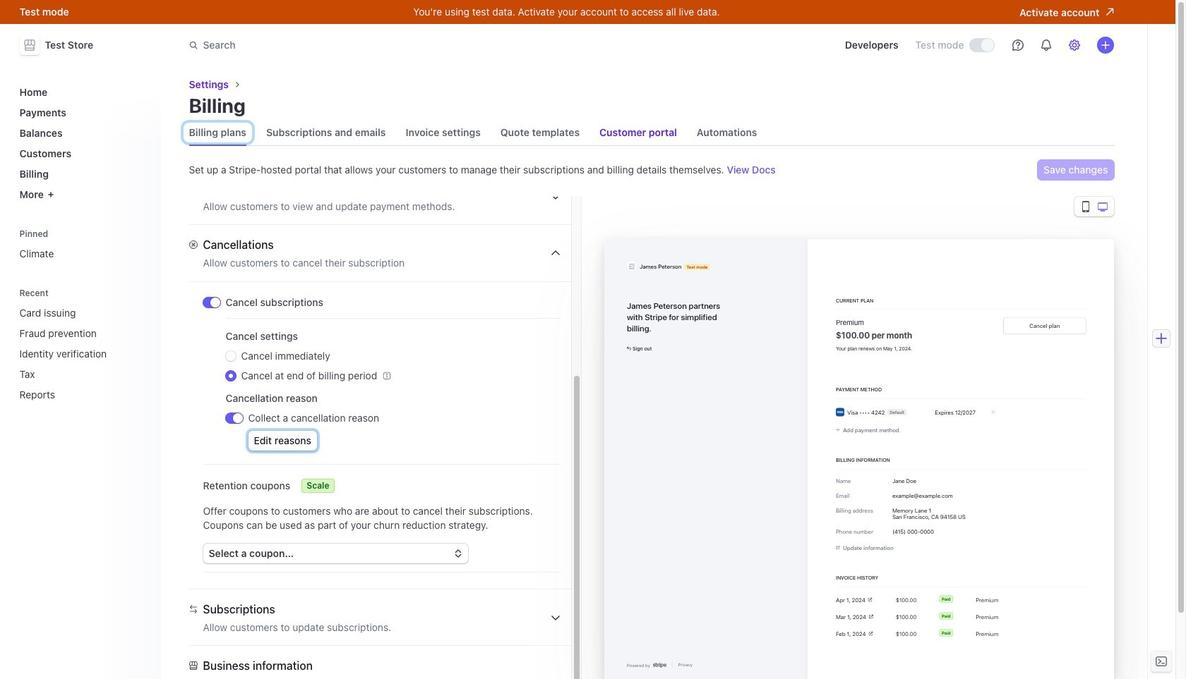Task type: describe. For each thing, give the bounding box(es) containing it.
stripe image
[[653, 663, 666, 669]]



Task type: vqa. For each thing, say whether or not it's contained in the screenshot.
Settings image
yes



Task type: locate. For each thing, give the bounding box(es) containing it.
2 recent element from the top
[[14, 301, 152, 407]]

notifications image
[[1040, 40, 1052, 51]]

recent element
[[14, 283, 152, 407], [14, 301, 152, 407]]

clear history image
[[138, 289, 147, 298]]

1 recent element from the top
[[14, 283, 152, 407]]

None search field
[[180, 32, 579, 58]]

Test mode checkbox
[[970, 39, 994, 52]]

settings image
[[1069, 40, 1080, 51]]

help image
[[1012, 40, 1023, 51]]

Search text field
[[180, 32, 579, 58]]

tab list
[[189, 120, 1114, 146]]

edit pins image
[[138, 230, 147, 238]]

core navigation links element
[[14, 80, 152, 206]]

pinned element
[[14, 224, 152, 265]]



